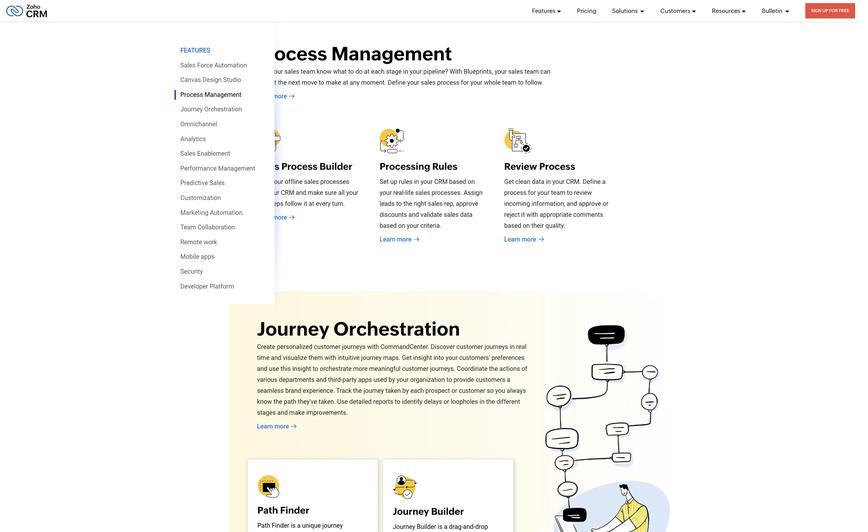 Task type: locate. For each thing, give the bounding box(es) containing it.
1 horizontal spatial for
[[528, 189, 536, 196]]

delays
[[424, 398, 442, 405]]

with inside get clean data in your crm. define a process for your team to review incoming information, and approve or reject it with appropriate comments based on their quality.
[[527, 211, 538, 218]]

drop
[[475, 523, 488, 531]]

based down reject
[[504, 222, 521, 229]]

make inside bring your offline sales processes into your crm and make sure all your sales reps follow it at every turn.
[[308, 189, 323, 196]]

platform
[[210, 283, 234, 290]]

approve up the comments on the right top of page
[[579, 200, 601, 207]]

review
[[574, 189, 592, 196]]

pricing link
[[577, 0, 596, 22]]

1 vertical spatial process
[[504, 189, 527, 196]]

orchestration up commandcenter.
[[334, 318, 460, 340]]

2 vertical spatial with
[[324, 354, 336, 362]]

team
[[301, 68, 315, 75], [525, 68, 539, 75], [502, 79, 517, 86], [551, 189, 565, 196]]

pricing
[[577, 7, 596, 14]]

journey inside journey builder is a drag-and-drop
[[393, 523, 415, 531]]

1 horizontal spatial with
[[367, 343, 379, 351]]

0 vertical spatial at
[[364, 68, 370, 75]]

finder down path finder
[[272, 522, 289, 529]]

2 path from the top
[[257, 522, 270, 529]]

commandcenter.
[[381, 343, 429, 351]]

0 horizontal spatial orchestration
[[204, 106, 242, 113]]

0 vertical spatial with
[[527, 211, 538, 218]]

1 vertical spatial for
[[528, 189, 536, 196]]

customers'
[[459, 354, 490, 362]]

all
[[338, 189, 345, 196]]

team inside get clean data in your crm. define a process for your team to review incoming information, and approve or reject it with appropriate comments based on their quality.
[[551, 189, 565, 196]]

each inside journey orchestration create personalized customer journeys with commandcenter. discover customer journeys in real time and visualize them with intuitive journey maps. get insight into your customers' preferences and use this insight to orchestrate more meaningful customer journeys. coordinate the actions of various departments and third-party apps used by your organization to provide customers a seamless brand experience. track the journey taken by each prospect or customer so you always know the path they've taken. use detailed reports to identify delays or loopholes in the different stages and make improvements.
[[410, 387, 424, 394]]

resources link
[[712, 0, 746, 22]]

1 vertical spatial with
[[367, 343, 379, 351]]

journey down used
[[364, 387, 384, 394]]

1 vertical spatial builder
[[431, 506, 464, 517]]

know up stages at the left bottom of page
[[257, 398, 272, 405]]

on down discounts
[[398, 222, 405, 229]]

learn more link
[[255, 92, 295, 101], [255, 213, 295, 222], [380, 235, 419, 244], [504, 235, 544, 244], [257, 422, 297, 431]]

the down so
[[486, 398, 495, 405]]

approve down the assign
[[456, 200, 478, 207]]

insight
[[413, 354, 432, 362], [292, 365, 311, 373]]

is left drag-
[[438, 523, 443, 531]]

journey up journey builder is a drag-and-drop on the bottom of the page
[[393, 506, 429, 517]]

sales for sales force automation
[[180, 61, 196, 69]]

at right do in the top left of the page
[[364, 68, 370, 75]]

brand
[[285, 387, 301, 394]]

1 vertical spatial apps
[[358, 376, 372, 384]]

1 horizontal spatial insight
[[413, 354, 432, 362]]

0 vertical spatial insight
[[413, 354, 432, 362]]

2 vertical spatial management
[[218, 165, 255, 172]]

to down real-
[[396, 200, 402, 207]]

journeys up "preferences"
[[485, 343, 508, 351]]

is inside journey builder is a drag-and-drop
[[438, 523, 443, 531]]

0 vertical spatial know
[[317, 68, 332, 75]]

1 horizontal spatial data
[[532, 178, 544, 185]]

learn down discounts
[[380, 235, 396, 243]]

or
[[603, 200, 608, 207], [452, 387, 457, 394], [444, 398, 449, 405]]

1 vertical spatial management
[[205, 91, 242, 98]]

into
[[255, 189, 266, 196], [434, 354, 444, 362]]

2 horizontal spatial or
[[603, 200, 608, 207]]

data right clean at top
[[532, 178, 544, 185]]

insight down commandcenter.
[[413, 354, 432, 362]]

0 horizontal spatial define
[[388, 79, 406, 86]]

0 horizontal spatial approve
[[456, 200, 478, 207]]

incoming
[[504, 200, 530, 207]]

customers
[[661, 7, 690, 14]]

learn for processing
[[380, 235, 396, 243]]

0 vertical spatial data
[[532, 178, 544, 185]]

1 vertical spatial get
[[402, 354, 412, 362]]

information,
[[532, 200, 565, 207]]

process up incoming
[[504, 189, 527, 196]]

0 vertical spatial into
[[255, 189, 266, 196]]

by up taken
[[389, 376, 395, 384]]

in
[[403, 68, 408, 75], [414, 178, 419, 185], [546, 178, 551, 185], [510, 343, 515, 351], [480, 398, 485, 405]]

0 vertical spatial define
[[388, 79, 406, 86]]

path for path finder
[[257, 505, 278, 516]]

1 horizontal spatial each
[[410, 387, 424, 394]]

based inside get clean data in your crm. define a process for your team to review incoming information, and approve or reject it with appropriate comments based on their quality.
[[504, 222, 521, 229]]

journey inside journey orchestration create personalized customer journeys with commandcenter. discover customer journeys in real time and visualize them with intuitive journey maps. get insight into your customers' preferences and use this insight to orchestrate more meaningful customer journeys. coordinate the actions of various departments and third-party apps used by your organization to provide customers a seamless brand experience. track the journey taken by each prospect or customer so you always know the path they've taken. use detailed reports to identify delays or loopholes in the different stages and make improvements.
[[257, 318, 330, 340]]

2 vertical spatial journey
[[322, 522, 343, 529]]

team up the follow.
[[525, 68, 539, 75]]

drag-
[[449, 523, 463, 531]]

1 vertical spatial path
[[257, 522, 270, 529]]

0 vertical spatial or
[[603, 200, 608, 207]]

sales for sales enablement
[[180, 150, 196, 157]]

finder for path finder is a unique journey
[[272, 522, 289, 529]]

personalized
[[277, 343, 312, 351]]

with up orchestrate
[[324, 354, 336, 362]]

1 horizontal spatial apps
[[358, 376, 372, 384]]

for
[[829, 8, 838, 13]]

1 horizontal spatial define
[[583, 178, 601, 185]]

journey up "meaningful"
[[361, 354, 382, 362]]

to down taken
[[395, 398, 400, 405]]

0 horizontal spatial get
[[402, 354, 412, 362]]

detailed
[[349, 398, 372, 405]]

data
[[532, 178, 544, 185], [460, 211, 473, 218]]

get down commandcenter.
[[402, 354, 412, 362]]

know inside journey orchestration create personalized customer journeys with commandcenter. discover customer journeys in real time and visualize them with intuitive journey maps. get insight into your customers' preferences and use this insight to orchestrate more meaningful customer journeys. coordinate the actions of various departments and third-party apps used by your organization to provide customers a seamless brand experience. track the journey taken by each prospect or customer so you always know the path they've taken. use detailed reports to identify delays or loopholes in the different stages and make improvements.
[[257, 398, 272, 405]]

orchestration inside journey orchestration create personalized customer journeys with commandcenter. discover customer journeys in real time and visualize them with intuitive journey maps. get insight into your customers' preferences and use this insight to orchestrate more meaningful customer journeys. coordinate the actions of various departments and third-party apps used by your organization to provide customers a seamless brand experience. track the journey taken by each prospect or customer so you always know the path they've taken. use detailed reports to identify delays or loopholes in the different stages and make improvements.
[[334, 318, 460, 340]]

1 horizontal spatial is
[[438, 523, 443, 531]]

zoho crm logo image
[[6, 2, 47, 19]]

0 vertical spatial each
[[371, 68, 385, 75]]

make up every
[[308, 189, 323, 196]]

define down stage
[[388, 79, 406, 86]]

they've
[[298, 398, 317, 405]]

0 vertical spatial make
[[326, 79, 341, 86]]

apps
[[201, 253, 215, 261], [358, 376, 372, 384]]

sales left can
[[508, 68, 523, 75]]

is inside path finder is a unique journey
[[291, 522, 296, 529]]

it
[[304, 200, 307, 207], [521, 211, 525, 218]]

2 horizontal spatial on
[[523, 222, 530, 229]]

0 horizontal spatial for
[[461, 79, 469, 86]]

sales process builder
[[255, 161, 352, 172]]

builder inside journey builder is a drag-and-drop
[[417, 523, 436, 531]]

real
[[516, 343, 527, 351]]

0 vertical spatial process
[[437, 79, 459, 86]]

the up detailed
[[353, 387, 362, 394]]

third-
[[328, 376, 342, 384]]

more
[[272, 92, 287, 100], [272, 214, 287, 221], [397, 235, 412, 243], [522, 235, 536, 243], [353, 365, 368, 373], [274, 423, 289, 430]]

builder up journey builder is a drag-and-drop on the bottom of the page
[[431, 506, 464, 517]]

set
[[380, 178, 389, 185]]

0 horizontal spatial journeys
[[342, 343, 366, 351]]

orchestration for journey orchestration
[[204, 106, 242, 113]]

to left do in the top left of the page
[[348, 68, 354, 75]]

1 path from the top
[[257, 505, 278, 516]]

2 horizontal spatial based
[[504, 222, 521, 229]]

in inside set up rules in your crm based on your real-life sales processes. assign leads to the right sales rep, approve discounts and validate sales data based on your criteria.
[[414, 178, 419, 185]]

1 horizontal spatial know
[[317, 68, 332, 75]]

or right delays
[[444, 398, 449, 405]]

journeys up 'intuitive'
[[342, 343, 366, 351]]

1 horizontal spatial make
[[308, 189, 323, 196]]

0 vertical spatial orchestration
[[204, 106, 242, 113]]

make down 'path' at the left bottom
[[289, 409, 305, 416]]

crm
[[434, 178, 448, 185], [281, 189, 294, 196]]

2 horizontal spatial at
[[364, 68, 370, 75]]

features link
[[532, 0, 561, 22]]

visualize
[[283, 354, 307, 362]]

at left 'any'
[[343, 79, 348, 86]]

1 vertical spatial each
[[410, 387, 424, 394]]

sure
[[325, 189, 337, 196]]

1 vertical spatial crm
[[281, 189, 294, 196]]

1 vertical spatial make
[[308, 189, 323, 196]]

1 vertical spatial insight
[[292, 365, 311, 373]]

1 vertical spatial orchestration
[[334, 318, 460, 340]]

builder up processes
[[320, 161, 352, 172]]

know inside process management does your sales team know what to do at each stage in your pipeline? with blueprints, your sales team can find out the next move to make at any moment. define your sales process for your whole team to follow.
[[317, 68, 332, 75]]

0 vertical spatial apps
[[201, 253, 215, 261]]

0 vertical spatial for
[[461, 79, 469, 86]]

learn more
[[255, 92, 287, 100], [255, 214, 287, 221], [380, 235, 412, 243], [504, 235, 536, 243], [257, 423, 289, 430]]

or inside get clean data in your crm. define a process for your team to review incoming information, and approve or reject it with appropriate comments based on their quality.
[[603, 200, 608, 207]]

and inside bring your offline sales processes into your crm and make sure all your sales reps follow it at every turn.
[[296, 189, 306, 196]]

more down reps
[[272, 214, 287, 221]]

blueprints,
[[464, 68, 493, 75]]

journey down journey builder at the bottom
[[393, 523, 415, 531]]

get
[[504, 178, 514, 185], [402, 354, 412, 362]]

various
[[257, 376, 277, 384]]

1 horizontal spatial approve
[[579, 200, 601, 207]]

journey for journey orchestration
[[180, 106, 203, 113]]

it right reject
[[521, 211, 525, 218]]

1 vertical spatial or
[[452, 387, 457, 394]]

1 horizontal spatial it
[[521, 211, 525, 218]]

review
[[504, 161, 537, 172]]

1 horizontal spatial orchestration
[[334, 318, 460, 340]]

improvements.
[[306, 409, 348, 416]]

1 vertical spatial it
[[521, 211, 525, 218]]

2 vertical spatial make
[[289, 409, 305, 416]]

2 vertical spatial at
[[309, 200, 314, 207]]

2 horizontal spatial with
[[527, 211, 538, 218]]

management down enablement
[[218, 165, 255, 172]]

sales up validate
[[428, 200, 443, 207]]

it inside get clean data in your crm. define a process for your team to review incoming information, and approve or reject it with appropriate comments based on their quality.
[[521, 211, 525, 218]]

2 journeys from the left
[[485, 343, 508, 351]]

journey up "personalized"
[[257, 318, 330, 340]]

a left unique
[[297, 522, 301, 529]]

path inside path finder is a unique journey
[[257, 522, 270, 529]]

to inside get clean data in your crm. define a process for your team to review incoming information, and approve or reject it with appropriate comments based on their quality.
[[567, 189, 573, 196]]

2 vertical spatial or
[[444, 398, 449, 405]]

life
[[405, 189, 414, 196]]

0 horizontal spatial each
[[371, 68, 385, 75]]

and inside set up rules in your crm based on your real-life sales processes. assign leads to the right sales rep, approve discounts and validate sales data based on your criteria.
[[409, 211, 419, 218]]

0 horizontal spatial crm
[[281, 189, 294, 196]]

and down review
[[567, 200, 577, 207]]

set up rules in your crm based on your real-life sales processes. assign leads to the right sales rep, approve discounts and validate sales data based on your criteria.
[[380, 178, 483, 229]]

a left drag-
[[444, 523, 447, 531]]

in right stage
[[403, 68, 408, 75]]

learn more link down reps
[[255, 213, 295, 222]]

analytics
[[180, 135, 206, 143]]

crm.
[[566, 178, 581, 185]]

0 vertical spatial management
[[331, 43, 452, 65]]

to down 'them'
[[313, 365, 318, 373]]

a right the "crm."
[[602, 178, 606, 185]]

team collaboration
[[180, 224, 235, 231]]

sales up bring
[[255, 161, 279, 172]]

management down studio
[[205, 91, 242, 98]]

data down the assign
[[460, 211, 473, 218]]

insight up the departments
[[292, 365, 311, 373]]

with up "meaningful"
[[367, 343, 379, 351]]

and down right
[[409, 211, 419, 218]]

learn down find
[[255, 92, 271, 100]]

more inside journey orchestration create personalized customer journeys with commandcenter. discover customer journeys in real time and visualize them with intuitive journey maps. get insight into your customers' preferences and use this insight to orchestrate more meaningful customer journeys. coordinate the actions of various departments and third-party apps used by your organization to provide customers a seamless brand experience. track the journey taken by each prospect or customer so you always know the path they've taken. use detailed reports to identify delays or loopholes in the different stages and make improvements.
[[353, 365, 368, 373]]

it right follow
[[304, 200, 307, 207]]

1 horizontal spatial into
[[434, 354, 444, 362]]

0 vertical spatial journey
[[361, 354, 382, 362]]

0 horizontal spatial make
[[289, 409, 305, 416]]

0 horizontal spatial know
[[257, 398, 272, 405]]

comand center screen image
[[545, 325, 671, 532]]

0 horizontal spatial by
[[389, 376, 395, 384]]

learn more down reps
[[255, 214, 287, 221]]

features
[[532, 7, 556, 14]]

at
[[364, 68, 370, 75], [343, 79, 348, 86], [309, 200, 314, 207]]

make inside process management does your sales team know what to do at each stage in your pipeline? with blueprints, your sales team can find out the next move to make at any moment. define your sales process for your whole team to follow.
[[326, 79, 341, 86]]

used
[[374, 376, 387, 384]]

0 vertical spatial it
[[304, 200, 307, 207]]

data inside set up rules in your crm based on your real-life sales processes. assign leads to the right sales rep, approve discounts and validate sales data based on your criteria.
[[460, 211, 473, 218]]

processing rules
[[380, 161, 457, 172]]

criteria.
[[420, 222, 442, 229]]

in down review process
[[546, 178, 551, 185]]

sales
[[285, 68, 299, 75], [508, 68, 523, 75], [421, 79, 436, 86], [304, 178, 319, 185], [415, 189, 430, 196], [255, 200, 270, 207], [428, 200, 443, 207], [444, 211, 459, 218]]

0 vertical spatial get
[[504, 178, 514, 185]]

1 vertical spatial by
[[402, 387, 409, 394]]

0 horizontal spatial or
[[444, 398, 449, 405]]

0 horizontal spatial is
[[291, 522, 296, 529]]

process inside process management does your sales team know what to do at each stage in your pipeline? with blueprints, your sales team can find out the next move to make at any moment. define your sales process for your whole team to follow.
[[255, 43, 327, 65]]

quality.
[[545, 222, 565, 229]]

team up information,
[[551, 189, 565, 196]]

1 vertical spatial into
[[434, 354, 444, 362]]

learn more link down discounts
[[380, 235, 419, 244]]

enablement
[[197, 150, 230, 157]]

for inside get clean data in your crm. define a process for your team to review incoming information, and approve or reject it with appropriate comments based on their quality.
[[528, 189, 536, 196]]

0 horizontal spatial into
[[255, 189, 266, 196]]

1 vertical spatial finder
[[272, 522, 289, 529]]

marketing
[[180, 209, 208, 216]]

0 horizontal spatial at
[[309, 200, 314, 207]]

by
[[389, 376, 395, 384], [402, 387, 409, 394]]

learn down stages at the left bottom of page
[[257, 423, 273, 430]]

based up processes.
[[449, 178, 466, 185]]

menu shadow image
[[274, 0, 286, 334]]

the down life
[[403, 200, 412, 207]]

1 vertical spatial data
[[460, 211, 473, 218]]

a inside journey builder is a drag-and-drop
[[444, 523, 447, 531]]

automation up studio
[[214, 61, 247, 69]]

builder down journey builder at the bottom
[[417, 523, 436, 531]]

1 horizontal spatial get
[[504, 178, 514, 185]]

learn more for review
[[504, 235, 536, 243]]

0 horizontal spatial based
[[380, 222, 397, 229]]

bring
[[255, 178, 270, 185]]

journeys.
[[430, 365, 455, 373]]

a down actions
[[507, 376, 510, 384]]

apps left used
[[358, 376, 372, 384]]

make
[[326, 79, 341, 86], [308, 189, 323, 196], [289, 409, 305, 416]]

a inside get clean data in your crm. define a process for your team to review incoming information, and approve or reject it with appropriate comments based on their quality.
[[602, 178, 606, 185]]

make down what
[[326, 79, 341, 86]]

1 horizontal spatial process
[[504, 189, 527, 196]]

process inside process management does your sales team know what to do at each stage in your pipeline? with blueprints, your sales team can find out the next move to make at any moment. define your sales process for your whole team to follow.
[[437, 79, 459, 86]]

management up stage
[[331, 43, 452, 65]]

learn more down out
[[255, 92, 287, 100]]

learn down reject
[[504, 235, 520, 243]]

finder inside path finder is a unique journey
[[272, 522, 289, 529]]

1 approve from the left
[[456, 200, 478, 207]]

1 horizontal spatial by
[[402, 387, 409, 394]]

management inside process management does your sales team know what to do at each stage in your pipeline? with blueprints, your sales team can find out the next move to make at any moment. define your sales process for your whole team to follow.
[[331, 43, 452, 65]]

1 horizontal spatial on
[[468, 178, 475, 185]]

2 vertical spatial builder
[[417, 523, 436, 531]]

in left real
[[510, 343, 515, 351]]

1 horizontal spatial or
[[452, 387, 457, 394]]

0 horizontal spatial process
[[437, 79, 459, 86]]

and
[[296, 189, 306, 196], [567, 200, 577, 207], [409, 211, 419, 218], [271, 354, 281, 362], [257, 365, 267, 373], [316, 376, 327, 384], [277, 409, 288, 416]]

learn more down their
[[504, 235, 536, 243]]

canvas design studio
[[180, 76, 241, 84]]

journey right unique
[[322, 522, 343, 529]]

1 vertical spatial automation
[[210, 209, 243, 216]]

0 vertical spatial finder
[[280, 505, 309, 516]]

2 horizontal spatial make
[[326, 79, 341, 86]]

process
[[255, 43, 327, 65], [180, 91, 203, 98], [281, 161, 318, 172], [539, 161, 575, 172]]

crm up follow
[[281, 189, 294, 196]]

0 vertical spatial path
[[257, 505, 278, 516]]

learn more link down their
[[504, 235, 544, 244]]

provide
[[454, 376, 474, 384]]

seamless
[[257, 387, 284, 394]]

performance management
[[180, 165, 255, 172]]

for down clean at top
[[528, 189, 536, 196]]

can
[[540, 68, 551, 75]]

process up next
[[255, 43, 327, 65]]

into down bring
[[255, 189, 266, 196]]

sales up right
[[415, 189, 430, 196]]

at left every
[[309, 200, 314, 207]]

with up their
[[527, 211, 538, 218]]

with
[[527, 211, 538, 218], [367, 343, 379, 351], [324, 354, 336, 362]]

orchestration
[[204, 106, 242, 113], [334, 318, 460, 340]]

0 horizontal spatial it
[[304, 200, 307, 207]]

0 horizontal spatial data
[[460, 211, 473, 218]]

journey up omnichannel
[[180, 106, 203, 113]]

on left their
[[523, 222, 530, 229]]

each
[[371, 68, 385, 75], [410, 387, 424, 394]]

2 approve from the left
[[579, 200, 601, 207]]

define inside get clean data in your crm. define a process for your team to review incoming information, and approve or reject it with appropriate comments based on their quality.
[[583, 178, 601, 185]]

the up customers
[[489, 365, 498, 373]]

1 vertical spatial know
[[257, 398, 272, 405]]



Task type: vqa. For each thing, say whether or not it's contained in the screenshot.


Task type: describe. For each thing, give the bounding box(es) containing it.
up
[[823, 8, 828, 13]]

actions
[[500, 365, 520, 373]]

discover
[[431, 343, 455, 351]]

does
[[255, 68, 269, 75]]

to left the follow.
[[518, 79, 524, 86]]

orchestrate
[[320, 365, 352, 373]]

coordinate
[[457, 365, 488, 373]]

management for process management
[[205, 91, 242, 98]]

path finder
[[257, 505, 309, 516]]

review process
[[504, 161, 575, 172]]

0 horizontal spatial apps
[[201, 253, 215, 261]]

rules
[[432, 161, 457, 172]]

finder for path finder
[[280, 505, 309, 516]]

process inside get clean data in your crm. define a process for your team to review incoming information, and approve or reject it with appropriate comments based on their quality.
[[504, 189, 527, 196]]

pipeline?
[[423, 68, 448, 75]]

0 vertical spatial automation
[[214, 61, 247, 69]]

data inside get clean data in your crm. define a process for your team to review incoming information, and approve or reject it with appropriate comments based on their quality.
[[532, 178, 544, 185]]

taken
[[386, 387, 401, 394]]

features
[[180, 47, 210, 54]]

discounts
[[380, 211, 407, 218]]

use
[[269, 365, 279, 373]]

real-
[[393, 189, 405, 196]]

validate
[[421, 211, 442, 218]]

learn more link for sales
[[255, 213, 295, 222]]

is for builder
[[438, 523, 443, 531]]

management for process management does your sales team know what to do at each stage in your pipeline? with blueprints, your sales team can find out the next move to make at any moment. define your sales process for your whole team to follow.
[[331, 43, 452, 65]]

journey builder is a drag-and-drop
[[393, 523, 490, 532]]

developer
[[180, 283, 208, 290]]

team right whole
[[502, 79, 517, 86]]

predictive sales
[[180, 179, 225, 187]]

learn more link down stages at the left bottom of page
[[257, 422, 297, 431]]

is for finder
[[291, 522, 296, 529]]

the left 'path' at the left bottom
[[274, 398, 282, 405]]

what
[[333, 68, 347, 75]]

sign up for free
[[811, 8, 849, 13]]

management for performance management
[[218, 165, 255, 172]]

path finder is a unique journey
[[257, 522, 358, 532]]

collaboration
[[198, 224, 235, 231]]

journey orchestration
[[180, 106, 242, 113]]

this
[[281, 365, 291, 373]]

meaningful
[[369, 365, 401, 373]]

moment.
[[361, 79, 386, 86]]

sales down sales process builder
[[304, 178, 319, 185]]

and inside get clean data in your crm. define a process for your team to review incoming information, and approve or reject it with appropriate comments based on their quality.
[[567, 200, 577, 207]]

reject
[[504, 211, 520, 218]]

processes
[[320, 178, 349, 185]]

on inside get clean data in your crm. define a process for your team to review incoming information, and approve or reject it with appropriate comments based on their quality.
[[523, 222, 530, 229]]

learn more down stages at the left bottom of page
[[257, 423, 289, 430]]

up
[[390, 178, 397, 185]]

crm inside set up rules in your crm based on your real-life sales processes. assign leads to the right sales rep, approve discounts and validate sales data based on your criteria.
[[434, 178, 448, 185]]

preferences
[[492, 354, 525, 362]]

journey for journey orchestration create personalized customer journeys with commandcenter. discover customer journeys in real time and visualize them with intuitive journey maps. get insight into your customers' preferences and use this insight to orchestrate more meaningful customer journeys. coordinate the actions of various departments and third-party apps used by your organization to provide customers a seamless brand experience. track the journey taken by each prospect or customer so you always know the path they've taken. use detailed reports to identify delays or loopholes in the different stages and make improvements.
[[257, 318, 330, 340]]

studio
[[223, 76, 241, 84]]

path for path finder is a unique journey
[[257, 522, 270, 529]]

it inside bring your offline sales processes into your crm and make sure all your sales reps follow it at every turn.
[[304, 200, 307, 207]]

approve inside get clean data in your crm. define a process for your team to review incoming information, and approve or reject it with appropriate comments based on their quality.
[[579, 200, 601, 207]]

sales down performance management
[[210, 179, 225, 187]]

0 vertical spatial builder
[[320, 161, 352, 172]]

at inside bring your offline sales processes into your crm and make sure all your sales reps follow it at every turn.
[[309, 200, 314, 207]]

find
[[255, 79, 266, 86]]

rep,
[[444, 200, 454, 207]]

mobile apps
[[180, 253, 215, 261]]

performance
[[180, 165, 217, 172]]

sales down pipeline?
[[421, 79, 436, 86]]

journey inside path finder is a unique journey
[[322, 522, 343, 529]]

approve inside set up rules in your crm based on your real-life sales processes. assign leads to the right sales rep, approve discounts and validate sales data based on your criteria.
[[456, 200, 478, 207]]

in right loopholes on the right of the page
[[480, 398, 485, 405]]

work
[[204, 238, 217, 246]]

team
[[180, 224, 196, 231]]

get inside journey orchestration create personalized customer journeys with commandcenter. discover customer journeys in real time and visualize them with intuitive journey maps. get insight into your customers' preferences and use this insight to orchestrate more meaningful customer journeys. coordinate the actions of various departments and third-party apps used by your organization to provide customers a seamless brand experience. track the journey taken by each prospect or customer so you always know the path they've taken. use detailed reports to identify delays or loopholes in the different stages and make improvements.
[[402, 354, 412, 362]]

to down "journeys."
[[447, 376, 452, 384]]

into inside journey orchestration create personalized customer journeys with commandcenter. discover customer journeys in real time and visualize them with intuitive journey maps. get insight into your customers' preferences and use this insight to orchestrate more meaningful customer journeys. coordinate the actions of various departments and third-party apps used by your organization to provide customers a seamless brand experience. track the journey taken by each prospect or customer so you always know the path they've taken. use detailed reports to identify delays or loopholes in the different stages and make improvements.
[[434, 354, 444, 362]]

developer platform
[[180, 283, 234, 290]]

crm inside bring your offline sales processes into your crm and make sure all your sales reps follow it at every turn.
[[281, 189, 294, 196]]

assign
[[464, 189, 483, 196]]

in inside process management does your sales team know what to do at each stage in your pipeline? with blueprints, your sales team can find out the next move to make at any moment. define your sales process for your whole team to follow.
[[403, 68, 408, 75]]

bulletin
[[762, 7, 784, 14]]

0 horizontal spatial on
[[398, 222, 405, 229]]

learn for sales
[[255, 214, 271, 221]]

their
[[531, 222, 544, 229]]

any
[[350, 79, 360, 86]]

1 horizontal spatial based
[[449, 178, 466, 185]]

sign up for free link
[[805, 3, 855, 18]]

into inside bring your offline sales processes into your crm and make sure all your sales reps follow it at every turn.
[[255, 189, 266, 196]]

sales force automation
[[180, 61, 247, 69]]

sales up next
[[285, 68, 299, 75]]

sales down rep,
[[444, 211, 459, 218]]

track
[[336, 387, 352, 394]]

solutions link
[[612, 0, 645, 22]]

follow
[[285, 200, 302, 207]]

the inside set up rules in your crm based on your real-life sales processes. assign leads to the right sales rep, approve discounts and validate sales data based on your criteria.
[[403, 200, 412, 207]]

and up use
[[271, 354, 281, 362]]

sales for sales process builder
[[255, 161, 279, 172]]

0 vertical spatial by
[[389, 376, 395, 384]]

to right move
[[319, 79, 324, 86]]

and up experience.
[[316, 376, 327, 384]]

loopholes
[[451, 398, 478, 405]]

with
[[450, 68, 462, 75]]

learn more link for review
[[504, 235, 544, 244]]

more down out
[[272, 92, 287, 100]]

learn more for processing
[[380, 235, 412, 243]]

rules
[[399, 178, 413, 185]]

unique
[[302, 522, 321, 529]]

0 horizontal spatial insight
[[292, 365, 311, 373]]

get inside get clean data in your crm. define a process for your team to review incoming information, and approve or reject it with appropriate comments based on their quality.
[[504, 178, 514, 185]]

appropriate
[[540, 211, 572, 218]]

whole
[[484, 79, 501, 86]]

learn more for sales
[[255, 214, 287, 221]]

process down canvas
[[180, 91, 203, 98]]

journey for journey builder
[[393, 506, 429, 517]]

customer up organization
[[402, 365, 429, 373]]

offline
[[285, 178, 303, 185]]

process management
[[180, 91, 242, 98]]

force
[[197, 61, 213, 69]]

security
[[180, 268, 203, 275]]

each inside process management does your sales team know what to do at each stage in your pipeline? with blueprints, your sales team can find out the next move to make at any moment. define your sales process for your whole team to follow.
[[371, 68, 385, 75]]

apps inside journey orchestration create personalized customer journeys with commandcenter. discover customer journeys in real time and visualize them with intuitive journey maps. get insight into your customers' preferences and use this insight to orchestrate more meaningful customer journeys. coordinate the actions of various departments and third-party apps used by your organization to provide customers a seamless brand experience. track the journey taken by each prospect or customer so you always know the path they've taken. use detailed reports to identify delays or loopholes in the different stages and make improvements.
[[358, 376, 372, 384]]

marketing automation
[[180, 209, 243, 216]]

for inside process management does your sales team know what to do at each stage in your pipeline? with blueprints, your sales team can find out the next move to make at any moment. define your sales process for your whole team to follow.
[[461, 79, 469, 86]]

more down discounts
[[397, 235, 412, 243]]

more down stages at the left bottom of page
[[274, 423, 289, 430]]

you
[[495, 387, 505, 394]]

different
[[497, 398, 520, 405]]

customer up 'them'
[[314, 343, 341, 351]]

a inside path finder is a unique journey
[[297, 522, 301, 529]]

design
[[203, 76, 222, 84]]

clean
[[515, 178, 530, 185]]

learn more link down out
[[255, 92, 295, 101]]

journey for journey builder is a drag-and-drop
[[393, 523, 415, 531]]

party
[[342, 376, 357, 384]]

make inside journey orchestration create personalized customer journeys with commandcenter. discover customer journeys in real time and visualize them with intuitive journey maps. get insight into your customers' preferences and use this insight to orchestrate more meaningful customer journeys. coordinate the actions of various departments and third-party apps used by your organization to provide customers a seamless brand experience. track the journey taken by each prospect or customer so you always know the path they've taken. use detailed reports to identify delays or loopholes in the different stages and make improvements.
[[289, 409, 305, 416]]

1 vertical spatial journey
[[364, 387, 384, 394]]

maps.
[[383, 354, 401, 362]]

get clean data in your crm. define a process for your team to review incoming information, and approve or reject it with appropriate comments based on their quality.
[[504, 178, 608, 229]]

team up move
[[301, 68, 315, 75]]

1 journeys from the left
[[342, 343, 366, 351]]

out
[[267, 79, 276, 86]]

so
[[487, 387, 494, 394]]

process management does your sales team know what to do at each stage in your pipeline? with blueprints, your sales team can find out the next move to make at any moment. define your sales process for your whole team to follow.
[[255, 43, 551, 86]]

the inside process management does your sales team know what to do at each stage in your pipeline? with blueprints, your sales team can find out the next move to make at any moment. define your sales process for your whole team to follow.
[[278, 79, 287, 86]]

a inside journey orchestration create personalized customer journeys with commandcenter. discover customer journeys in real time and visualize them with intuitive journey maps. get insight into your customers' preferences and use this insight to orchestrate more meaningful customer journeys. coordinate the actions of various departments and third-party apps used by your organization to provide customers a seamless brand experience. track the journey taken by each prospect or customer so you always know the path they've taken. use detailed reports to identify delays or loopholes in the different stages and make improvements.
[[507, 376, 510, 384]]

define inside process management does your sales team know what to do at each stage in your pipeline? with blueprints, your sales team can find out the next move to make at any moment. define your sales process for your whole team to follow.
[[388, 79, 406, 86]]

to inside set up rules in your crm based on your real-life sales processes. assign leads to the right sales rep, approve discounts and validate sales data based on your criteria.
[[396, 200, 402, 207]]

them
[[309, 354, 323, 362]]

processing
[[380, 161, 430, 172]]

learn more link for processing
[[380, 235, 419, 244]]

organization
[[410, 376, 445, 384]]

right
[[414, 200, 426, 207]]

use
[[337, 398, 348, 405]]

in inside get clean data in your crm. define a process for your team to review incoming information, and approve or reject it with appropriate comments based on their quality.
[[546, 178, 551, 185]]

customer up loopholes on the right of the page
[[459, 387, 485, 394]]

mobile
[[180, 253, 199, 261]]

and down time in the bottom left of the page
[[257, 365, 267, 373]]

processes.
[[432, 189, 462, 196]]

customization
[[180, 194, 221, 202]]

1 vertical spatial at
[[343, 79, 348, 86]]

and down 'path' at the left bottom
[[277, 409, 288, 416]]

orchestration for journey orchestration create personalized customer journeys with commandcenter. discover customer journeys in real time and visualize them with intuitive journey maps. get insight into your customers' preferences and use this insight to orchestrate more meaningful customer journeys. coordinate the actions of various departments and third-party apps used by your organization to provide customers a seamless brand experience. track the journey taken by each prospect or customer so you always know the path they've taken. use detailed reports to identify delays or loopholes in the different stages and make improvements.
[[334, 318, 460, 340]]

process up 'offline'
[[281, 161, 318, 172]]

customer up customers'
[[456, 343, 483, 351]]

solutions
[[612, 7, 639, 14]]

of
[[522, 365, 527, 373]]

journey builder
[[393, 506, 464, 517]]

more down their
[[522, 235, 536, 243]]

every
[[316, 200, 331, 207]]

process up the "crm."
[[539, 161, 575, 172]]

builder for journey builder
[[431, 506, 464, 517]]

taken.
[[319, 398, 336, 405]]

remote work
[[180, 238, 217, 246]]

learn for review
[[504, 235, 520, 243]]

builder for journey builder is a drag-and-drop
[[417, 523, 436, 531]]

sales left reps
[[255, 200, 270, 207]]



